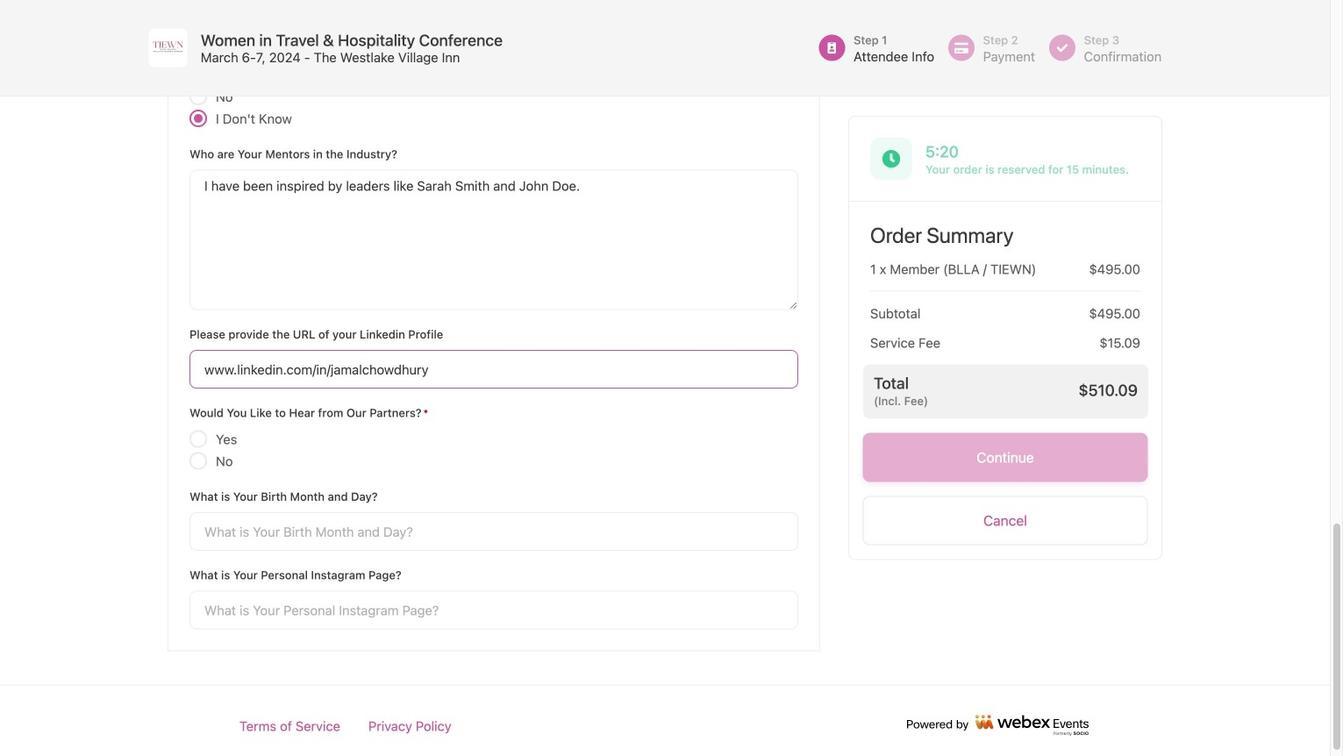 Task type: locate. For each thing, give the bounding box(es) containing it.
service fee $15.09 element
[[850, 321, 1162, 351]]

no   radio down yes option
[[190, 452, 207, 470]]

Yes   radio
[[190, 431, 207, 448]]

footer
[[0, 685, 1331, 757]]

2 no   radio from the top
[[190, 452, 207, 470]]

powered by "webex events" (formerly "socio") image
[[907, 715, 1091, 737]]

option group
[[190, 64, 799, 130], [190, 429, 799, 473]]

0 vertical spatial option group
[[190, 64, 799, 130]]

1 no   radio from the top
[[190, 88, 207, 105]]

1 vertical spatial no   radio
[[190, 452, 207, 470]]

banner
[[0, 0, 1331, 97]]

no   radio for second option group from the bottom
[[190, 88, 207, 105]]

timer
[[926, 142, 1141, 161]]

Who are Your Mentors in the Industry? text field
[[190, 170, 799, 310]]

1 option group from the top
[[190, 64, 799, 130]]

no   radio up i don't know option
[[190, 88, 207, 105]]

0 vertical spatial no   radio
[[190, 88, 207, 105]]

What is Your Personal Instagram Page? text field
[[190, 591, 799, 630]]

1 vertical spatial option group
[[190, 429, 799, 473]]

no   radio for second option group
[[190, 452, 207, 470]]

I Don't Know   radio
[[190, 110, 207, 127]]

No   radio
[[190, 88, 207, 105], [190, 452, 207, 470]]



Task type: vqa. For each thing, say whether or not it's contained in the screenshot.
No   radio
yes



Task type: describe. For each thing, give the bounding box(es) containing it.
clock icon image
[[883, 149, 901, 169]]

What is Your Birth Month and Day? text field
[[190, 513, 799, 551]]

Please provide the URL of your Linkedin Profile text field
[[190, 350, 799, 389]]

2 option group from the top
[[190, 429, 799, 473]]

subtotal $495.00 element
[[850, 292, 1162, 321]]



